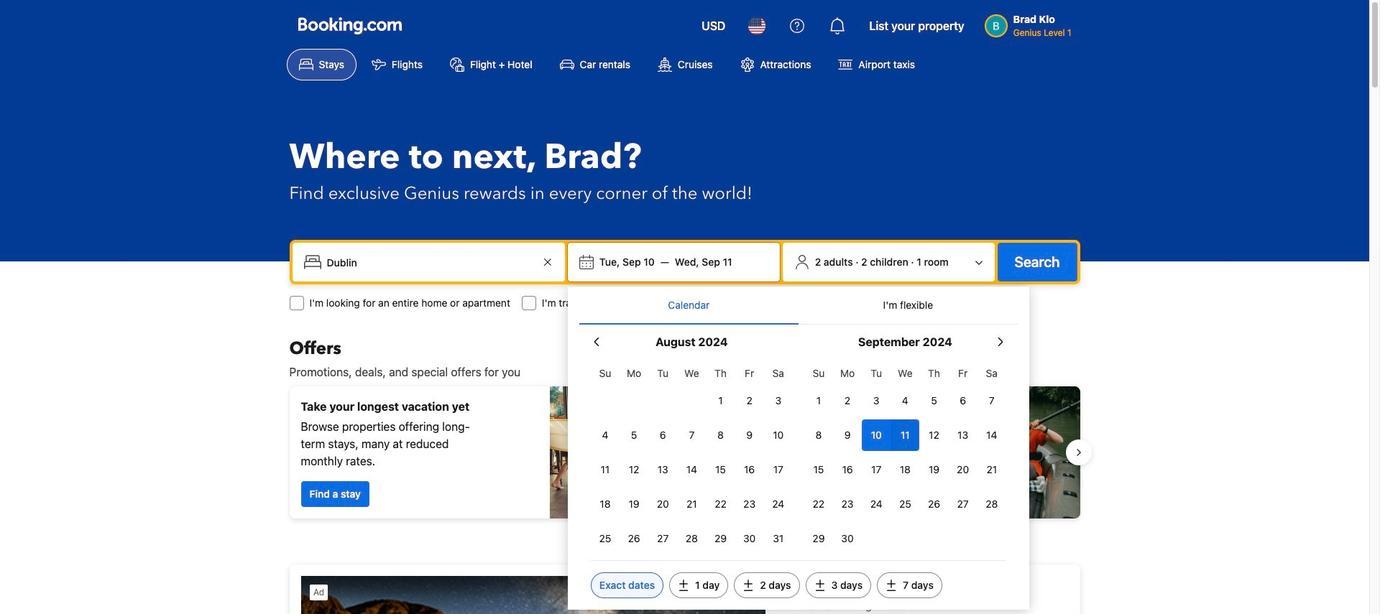 Task type: vqa. For each thing, say whether or not it's contained in the screenshot.
Free inside button
no



Task type: locate. For each thing, give the bounding box(es) containing it.
11 August 2024 checkbox
[[591, 454, 620, 486]]

7 September 2024 checkbox
[[978, 385, 1007, 417]]

0 horizontal spatial grid
[[591, 360, 793, 555]]

18 September 2024 checkbox
[[891, 454, 920, 486]]

region
[[278, 381, 1092, 525]]

11 September 2024 checkbox
[[891, 420, 920, 452]]

1 September 2024 checkbox
[[805, 385, 833, 417]]

1 August 2024 checkbox
[[706, 385, 735, 417]]

12 September 2024 checkbox
[[920, 420, 949, 452]]

29 September 2024 checkbox
[[805, 523, 833, 555]]

27 September 2024 checkbox
[[949, 489, 978, 521]]

6 September 2024 checkbox
[[949, 385, 978, 417]]

9 August 2024 checkbox
[[735, 420, 764, 452]]

progress bar
[[676, 531, 694, 536]]

14 August 2024 checkbox
[[678, 454, 706, 486]]

2 September 2024 checkbox
[[833, 385, 862, 417]]

16 August 2024 checkbox
[[735, 454, 764, 486]]

1 grid from the left
[[591, 360, 793, 555]]

grid
[[591, 360, 793, 555], [805, 360, 1007, 555]]

25 September 2024 checkbox
[[891, 489, 920, 521]]

19 August 2024 checkbox
[[620, 489, 649, 521]]

1 horizontal spatial grid
[[805, 360, 1007, 555]]

30 September 2024 checkbox
[[833, 523, 862, 555]]

13 September 2024 checkbox
[[949, 420, 978, 452]]

15 August 2024 checkbox
[[706, 454, 735, 486]]

15 September 2024 checkbox
[[805, 454, 833, 486]]

20 August 2024 checkbox
[[649, 489, 678, 521]]

cell
[[862, 417, 891, 452], [891, 417, 920, 452]]

22 September 2024 checkbox
[[805, 489, 833, 521]]

31 August 2024 checkbox
[[764, 523, 793, 555]]

26 August 2024 checkbox
[[620, 523, 649, 555]]

main content
[[278, 338, 1092, 615]]

5 August 2024 checkbox
[[620, 420, 649, 452]]

tab list
[[579, 287, 1018, 326]]



Task type: describe. For each thing, give the bounding box(es) containing it.
23 September 2024 checkbox
[[833, 489, 862, 521]]

5 September 2024 checkbox
[[920, 385, 949, 417]]

12 August 2024 checkbox
[[620, 454, 649, 486]]

booking.com image
[[298, 17, 402, 35]]

30 August 2024 checkbox
[[735, 523, 764, 555]]

10 September 2024 checkbox
[[862, 420, 891, 452]]

a young girl and woman kayak on a river image
[[691, 387, 1080, 519]]

4 August 2024 checkbox
[[591, 420, 620, 452]]

7 August 2024 checkbox
[[678, 420, 706, 452]]

2 grid from the left
[[805, 360, 1007, 555]]

2 cell from the left
[[891, 417, 920, 452]]

2 August 2024 checkbox
[[735, 385, 764, 417]]

10 August 2024 checkbox
[[764, 420, 793, 452]]

your account menu brad klo genius level 1 element
[[985, 6, 1077, 40]]

Where are you going? field
[[321, 250, 539, 275]]

28 September 2024 checkbox
[[978, 489, 1007, 521]]

24 August 2024 checkbox
[[764, 489, 793, 521]]

19 September 2024 checkbox
[[920, 454, 949, 486]]

take your longest vacation yet image
[[550, 387, 679, 519]]

25 August 2024 checkbox
[[591, 523, 620, 555]]

16 September 2024 checkbox
[[833, 454, 862, 486]]

21 September 2024 checkbox
[[978, 454, 1007, 486]]

1 cell from the left
[[862, 417, 891, 452]]

8 September 2024 checkbox
[[805, 420, 833, 452]]

26 September 2024 checkbox
[[920, 489, 949, 521]]

17 August 2024 checkbox
[[764, 454, 793, 486]]

23 August 2024 checkbox
[[735, 489, 764, 521]]

6 August 2024 checkbox
[[649, 420, 678, 452]]

24 September 2024 checkbox
[[862, 489, 891, 521]]

8 August 2024 checkbox
[[706, 420, 735, 452]]

21 August 2024 checkbox
[[678, 489, 706, 521]]

22 August 2024 checkbox
[[706, 489, 735, 521]]

14 September 2024 checkbox
[[978, 420, 1007, 452]]

28 August 2024 checkbox
[[678, 523, 706, 555]]

4 September 2024 checkbox
[[891, 385, 920, 417]]

29 August 2024 checkbox
[[706, 523, 735, 555]]

17 September 2024 checkbox
[[862, 454, 891, 486]]

3 September 2024 checkbox
[[862, 385, 891, 417]]

18 August 2024 checkbox
[[591, 489, 620, 521]]

20 September 2024 checkbox
[[949, 454, 978, 486]]

3 August 2024 checkbox
[[764, 385, 793, 417]]

27 August 2024 checkbox
[[649, 523, 678, 555]]

9 September 2024 checkbox
[[833, 420, 862, 452]]

13 August 2024 checkbox
[[649, 454, 678, 486]]



